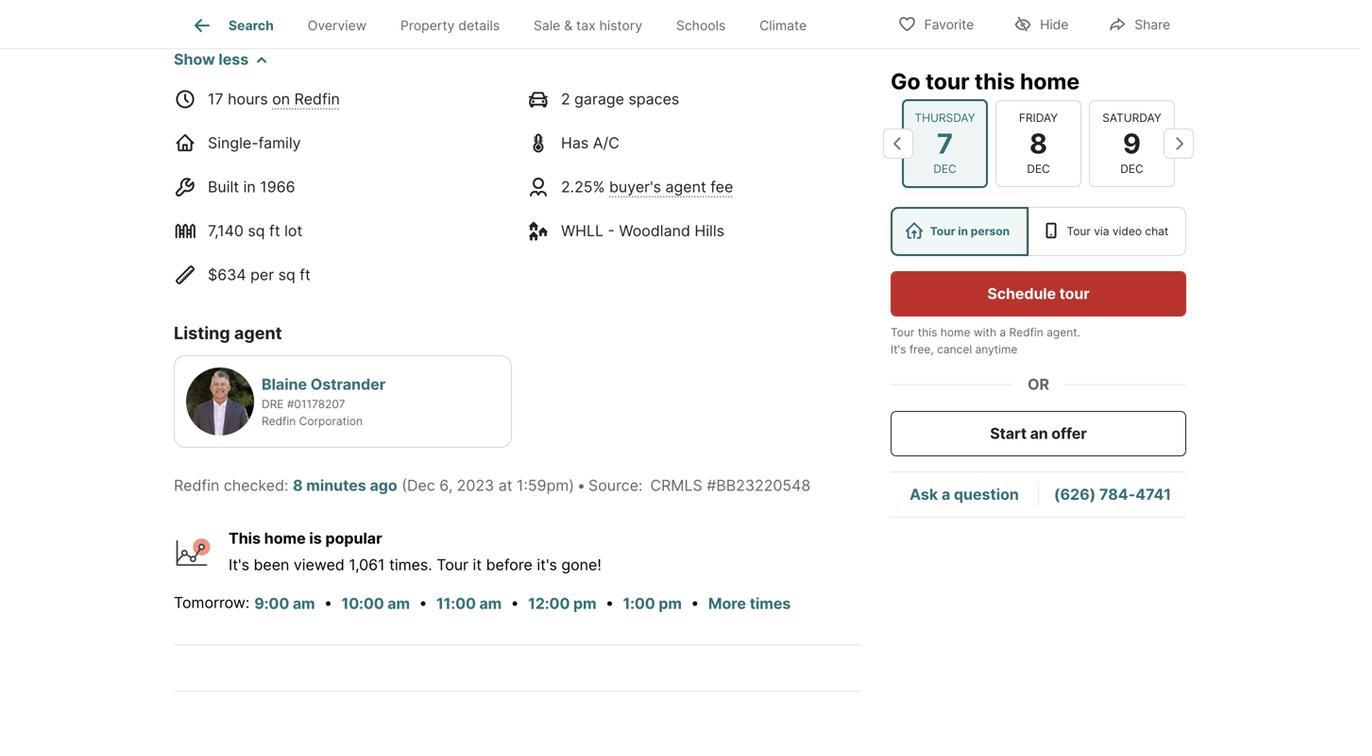 Task type: locate. For each thing, give the bounding box(es) containing it.
0 vertical spatial in
[[243, 177, 256, 196]]

tab list
[[174, 0, 839, 48]]

6,
[[440, 476, 453, 494]]

agent
[[666, 177, 707, 196], [234, 322, 282, 343]]

0 vertical spatial #
[[287, 397, 294, 411]]

8 left the minutes at left bottom
[[293, 476, 303, 494]]

question
[[954, 485, 1020, 504]]

(626)
[[1055, 485, 1096, 504]]

start
[[991, 424, 1027, 443]]

ago
[[370, 476, 398, 494]]

home up "cancel"
[[941, 326, 971, 339]]

lot
[[285, 221, 303, 240]]

tour up free,
[[891, 326, 915, 339]]

pm right 12:00
[[574, 594, 597, 613]]

1 dec from the left
[[934, 162, 957, 176]]

11:00
[[437, 594, 476, 613]]

# right the crmls
[[707, 476, 717, 494]]

tour up the thursday
[[926, 68, 970, 95]]

$634
[[208, 265, 246, 284]]

17 hours on redfin
[[208, 90, 340, 108]]

person
[[971, 224, 1010, 238]]

been
[[254, 555, 290, 574]]

dec inside friday 8 dec
[[1027, 162, 1051, 176]]

1 vertical spatial tour
[[1060, 284, 1090, 303]]

share button
[[1093, 4, 1187, 43]]

1 horizontal spatial it's
[[891, 343, 907, 356]]

None button
[[902, 99, 988, 188], [996, 100, 1082, 187], [1090, 100, 1176, 187], [902, 99, 988, 188], [996, 100, 1082, 187], [1090, 100, 1176, 187]]

tour for tour via video chat
[[1067, 224, 1091, 238]]

home
[[1021, 68, 1080, 95], [941, 326, 971, 339], [264, 529, 306, 547]]

it's inside tour this home with a redfin agent. it's free, cancel anytime
[[891, 343, 907, 356]]

2 am from the left
[[388, 594, 410, 613]]

0 vertical spatial this
[[975, 68, 1016, 95]]

listing agent
[[174, 322, 282, 343]]

redfin right on
[[294, 90, 340, 108]]

a right the ask in the right bottom of the page
[[942, 485, 951, 504]]

1 vertical spatial agent
[[234, 322, 282, 343]]

buyer's agent fee link
[[610, 177, 734, 196]]

0 horizontal spatial pm
[[574, 594, 597, 613]]

0 horizontal spatial this
[[918, 326, 938, 339]]

am right 9:00
[[293, 594, 315, 613]]

tour left it
[[437, 555, 469, 574]]

• left 1:00
[[606, 593, 614, 612]]

2 vertical spatial home
[[264, 529, 306, 547]]

redfin inside tour this home with a redfin agent. it's free, cancel anytime
[[1010, 326, 1044, 339]]

0 vertical spatial agent
[[666, 177, 707, 196]]

dec down 9
[[1121, 162, 1144, 176]]

0 horizontal spatial in
[[243, 177, 256, 196]]

# inside blaine ostrander dre # 01178207 redfin corporation
[[287, 397, 294, 411]]

redfin inside blaine ostrander dre # 01178207 redfin corporation
[[262, 414, 296, 428]]

anytime
[[976, 343, 1018, 356]]

home up been
[[264, 529, 306, 547]]

agent.
[[1047, 326, 1081, 339]]

dec down friday
[[1027, 162, 1051, 176]]

dec
[[934, 162, 957, 176], [1027, 162, 1051, 176], [1121, 162, 1144, 176]]

overview tab
[[291, 3, 384, 48]]

0 horizontal spatial sq
[[248, 221, 265, 240]]

am right 10:00
[[388, 594, 410, 613]]

2 horizontal spatial dec
[[1121, 162, 1144, 176]]

hide button
[[998, 4, 1085, 43]]

friday
[[1020, 111, 1059, 125]]

agent left fee
[[666, 177, 707, 196]]

0 vertical spatial tour
[[926, 68, 970, 95]]

in for built
[[243, 177, 256, 196]]

1 horizontal spatial pm
[[659, 594, 682, 613]]

agent right listing
[[234, 322, 282, 343]]

1 horizontal spatial in
[[959, 224, 969, 238]]

blaine
[[262, 375, 307, 393]]

sq right per
[[278, 265, 296, 284]]

1 horizontal spatial sq
[[278, 265, 296, 284]]

tour
[[926, 68, 970, 95], [1060, 284, 1090, 303]]

free,
[[910, 343, 934, 356]]

redfin left checked: on the left
[[174, 476, 220, 494]]

0 horizontal spatial it's
[[229, 555, 249, 574]]

tour up agent.
[[1060, 284, 1090, 303]]

0 vertical spatial it's
[[891, 343, 907, 356]]

details
[[459, 17, 500, 33]]

sale & tax history tab
[[517, 3, 660, 48]]

1966
[[260, 177, 295, 196]]

1 horizontal spatial home
[[941, 326, 971, 339]]

0 vertical spatial 8
[[1030, 127, 1048, 160]]

1 horizontal spatial 8
[[1030, 127, 1048, 160]]

• left 12:00
[[511, 593, 519, 612]]

times.
[[389, 555, 433, 574]]

(626) 784-4741
[[1055, 485, 1172, 504]]

it's down "this" in the left of the page
[[229, 555, 249, 574]]

#
[[287, 397, 294, 411], [707, 476, 717, 494]]

8 down friday
[[1030, 127, 1048, 160]]

this inside tour this home with a redfin agent. it's free, cancel anytime
[[918, 326, 938, 339]]

tour for go
[[926, 68, 970, 95]]

tour left the person
[[931, 224, 956, 238]]

go tour this home
[[891, 68, 1080, 95]]

tax
[[577, 17, 596, 33]]

0 horizontal spatial agent
[[234, 322, 282, 343]]

this up free,
[[918, 326, 938, 339]]

0 horizontal spatial 8
[[293, 476, 303, 494]]

tour in person option
[[891, 207, 1029, 256]]

overview
[[308, 17, 367, 33]]

list box
[[891, 207, 1187, 256]]

next image
[[1164, 128, 1195, 159]]

1 horizontal spatial am
[[388, 594, 410, 613]]

1 vertical spatial #
[[707, 476, 717, 494]]

redfin down dre
[[262, 414, 296, 428]]

1 horizontal spatial ft
[[300, 265, 311, 284]]

1 vertical spatial 8
[[293, 476, 303, 494]]

in inside option
[[959, 224, 969, 238]]

pm right 1:00
[[659, 594, 682, 613]]

a right the with
[[1000, 326, 1007, 339]]

1 vertical spatial this
[[918, 326, 938, 339]]

•
[[577, 476, 586, 494], [324, 593, 333, 612], [419, 593, 428, 612], [511, 593, 519, 612], [606, 593, 614, 612], [691, 593, 700, 612]]

0 horizontal spatial tour
[[926, 68, 970, 95]]

0 horizontal spatial home
[[264, 529, 306, 547]]

0 horizontal spatial #
[[287, 397, 294, 411]]

tour inside tour this home with a redfin agent. it's free, cancel anytime
[[891, 326, 915, 339]]

0 vertical spatial a
[[1000, 326, 1007, 339]]

sq right 7,140
[[248, 221, 265, 240]]

on
[[272, 90, 290, 108]]

2 dec from the left
[[1027, 162, 1051, 176]]

0 vertical spatial home
[[1021, 68, 1080, 95]]

with
[[974, 326, 997, 339]]

dec down 7
[[934, 162, 957, 176]]

show less button
[[174, 48, 268, 71]]

7,140
[[208, 221, 244, 240]]

hours
[[228, 90, 268, 108]]

1 vertical spatial home
[[941, 326, 971, 339]]

1 horizontal spatial dec
[[1027, 162, 1051, 176]]

redfin up the anytime
[[1010, 326, 1044, 339]]

pm
[[574, 594, 597, 613], [659, 594, 682, 613]]

tour left via
[[1067, 224, 1091, 238]]

redfin
[[294, 90, 340, 108], [1010, 326, 1044, 339], [262, 414, 296, 428], [174, 476, 220, 494]]

start an offer
[[991, 424, 1087, 443]]

(626) 784-4741 link
[[1055, 485, 1172, 504]]

in right built
[[243, 177, 256, 196]]

7,140 sq ft lot
[[208, 221, 303, 240]]

8
[[1030, 127, 1048, 160], [293, 476, 303, 494]]

bb23220548
[[717, 476, 811, 494]]

this up the thursday
[[975, 68, 1016, 95]]

1 vertical spatial ft
[[300, 265, 311, 284]]

this
[[975, 68, 1016, 95], [918, 326, 938, 339]]

0 horizontal spatial dec
[[934, 162, 957, 176]]

9
[[1124, 127, 1142, 160]]

ft right per
[[300, 265, 311, 284]]

cancel
[[938, 343, 973, 356]]

1 am from the left
[[293, 594, 315, 613]]

it
[[473, 555, 482, 574]]

1 vertical spatial it's
[[229, 555, 249, 574]]

popular
[[326, 529, 382, 547]]

2 horizontal spatial am
[[480, 594, 502, 613]]

tour inside button
[[1060, 284, 1090, 303]]

1:00 pm button
[[622, 591, 683, 616]]

it's left free,
[[891, 343, 907, 356]]

1,061
[[349, 555, 385, 574]]

chat
[[1146, 224, 1169, 238]]

# right dre
[[287, 397, 294, 411]]

ask a question link
[[910, 485, 1020, 504]]

1 vertical spatial a
[[942, 485, 951, 504]]

fee
[[711, 177, 734, 196]]

dec for 9
[[1121, 162, 1144, 176]]

in left the person
[[959, 224, 969, 238]]

video
[[1113, 224, 1143, 238]]

3 dec from the left
[[1121, 162, 1144, 176]]

property
[[401, 17, 455, 33]]

9:00 am button
[[254, 591, 316, 616]]

history
[[600, 17, 643, 33]]

home up friday
[[1021, 68, 1080, 95]]

blaine ostrander image
[[186, 367, 254, 435]]

saturday
[[1103, 111, 1162, 125]]

1 vertical spatial in
[[959, 224, 969, 238]]

sale & tax history
[[534, 17, 643, 33]]

viewed
[[294, 555, 345, 574]]

0 horizontal spatial ft
[[269, 221, 280, 240]]

it's inside this home is popular it's been viewed 1,061 times. tour it before it's gone!
[[229, 555, 249, 574]]

blaine ostrander link
[[262, 375, 386, 393]]

sale
[[534, 17, 561, 33]]

am right 11:00
[[480, 594, 502, 613]]

• left more
[[691, 593, 700, 612]]

1 horizontal spatial a
[[1000, 326, 1007, 339]]

dec inside "saturday 9 dec"
[[1121, 162, 1144, 176]]

go
[[891, 68, 921, 95]]

ft
[[269, 221, 280, 240], [300, 265, 311, 284]]

0 horizontal spatial am
[[293, 594, 315, 613]]

a
[[1000, 326, 1007, 339], [942, 485, 951, 504]]

ft left lot
[[269, 221, 280, 240]]

1 horizontal spatial tour
[[1060, 284, 1090, 303]]

favorite button
[[882, 4, 991, 43]]

1 horizontal spatial this
[[975, 68, 1016, 95]]

dec inside thursday 7 dec
[[934, 162, 957, 176]]

or
[[1028, 375, 1050, 394]]



Task type: describe. For each thing, give the bounding box(es) containing it.
7
[[937, 127, 954, 160]]

2
[[561, 90, 570, 108]]

tour in person
[[931, 224, 1010, 238]]

more times link
[[709, 594, 791, 613]]

784-
[[1100, 485, 1136, 504]]

1 pm from the left
[[574, 594, 597, 613]]

home inside this home is popular it's been viewed 1,061 times. tour it before it's gone!
[[264, 529, 306, 547]]

tour for schedule
[[1060, 284, 1090, 303]]

2.25% buyer's agent fee
[[561, 177, 734, 196]]

-
[[608, 221, 615, 240]]

property details tab
[[384, 3, 517, 48]]

schools
[[677, 17, 726, 33]]

saturday 9 dec
[[1103, 111, 1162, 176]]

hide
[[1041, 17, 1069, 33]]

• left 11:00
[[419, 593, 428, 612]]

0 vertical spatial sq
[[248, 221, 265, 240]]

12:00 pm button
[[527, 591, 598, 616]]

search
[[229, 17, 274, 33]]

17
[[208, 90, 224, 108]]

12:00
[[528, 594, 570, 613]]

tour via video chat option
[[1029, 207, 1187, 256]]

whll
[[561, 221, 604, 240]]

1 horizontal spatial #
[[707, 476, 717, 494]]

2 pm from the left
[[659, 594, 682, 613]]

0 horizontal spatial a
[[942, 485, 951, 504]]

&
[[564, 17, 573, 33]]

family
[[259, 133, 301, 152]]

a inside tour this home with a redfin agent. it's free, cancel anytime
[[1000, 326, 1007, 339]]

less
[[219, 50, 249, 68]]

thursday 7 dec
[[915, 111, 976, 176]]

8 inside friday 8 dec
[[1030, 127, 1048, 160]]

show less
[[174, 50, 249, 68]]

single-family
[[208, 133, 301, 152]]

has a/c
[[561, 133, 620, 152]]

schools tab
[[660, 3, 743, 48]]

via
[[1095, 224, 1110, 238]]

previous image
[[884, 128, 914, 159]]

tour for tour this home with a redfin agent. it's free, cancel anytime
[[891, 326, 915, 339]]

home inside tour this home with a redfin agent. it's free, cancel anytime
[[941, 326, 971, 339]]

whll - woodland hills
[[561, 221, 725, 240]]

1 vertical spatial sq
[[278, 265, 296, 284]]

dre
[[262, 397, 284, 411]]

gone!
[[562, 555, 602, 574]]

corporation
[[299, 414, 363, 428]]

has
[[561, 133, 589, 152]]

at
[[499, 476, 513, 494]]

favorite
[[925, 17, 974, 33]]

ask
[[910, 485, 939, 504]]

3 am from the left
[[480, 594, 502, 613]]

10:00 am button
[[341, 591, 411, 616]]

dec for 7
[[934, 162, 957, 176]]

search link
[[191, 14, 274, 37]]

hills
[[695, 221, 725, 240]]

thursday
[[915, 111, 976, 125]]

minutes
[[306, 476, 366, 494]]

tour inside this home is popular it's been viewed 1,061 times. tour it before it's gone!
[[437, 555, 469, 574]]

1:00
[[623, 594, 656, 613]]

11:00 am button
[[436, 591, 503, 616]]

checked:
[[224, 476, 289, 494]]

list box containing tour in person
[[891, 207, 1187, 256]]

offer
[[1052, 424, 1087, 443]]

schedule
[[988, 284, 1057, 303]]

before
[[486, 555, 533, 574]]

property details
[[401, 17, 500, 33]]

built in 1966
[[208, 177, 295, 196]]

share
[[1135, 17, 1171, 33]]

in for tour
[[959, 224, 969, 238]]

redfin checked: 8 minutes ago (dec 6, 2023 at 1:59pm) • source: crmls # bb23220548
[[174, 476, 811, 494]]

9:00
[[254, 594, 289, 613]]

spaces
[[629, 90, 680, 108]]

2023
[[457, 476, 494, 494]]

single-
[[208, 133, 259, 152]]

a/c
[[593, 133, 620, 152]]

tomorrow: 9:00 am • 10:00 am • 11:00 am • 12:00 pm • 1:00 pm • more times
[[174, 593, 791, 613]]

this home is popular it's been viewed 1,061 times. tour it before it's gone!
[[229, 529, 602, 574]]

• left source:
[[577, 476, 586, 494]]

0 vertical spatial ft
[[269, 221, 280, 240]]

blaine ostrander dre # 01178207 redfin corporation
[[262, 375, 386, 428]]

start an offer button
[[891, 411, 1187, 456]]

• left 10:00
[[324, 593, 333, 612]]

2 garage spaces
[[561, 90, 680, 108]]

garage
[[575, 90, 625, 108]]

on redfin link
[[272, 90, 340, 108]]

climate tab
[[743, 3, 824, 48]]

(dec
[[402, 476, 435, 494]]

01178207
[[294, 397, 345, 411]]

crmls
[[651, 476, 703, 494]]

times
[[750, 594, 791, 613]]

climate
[[760, 17, 807, 33]]

schedule tour
[[988, 284, 1090, 303]]

10:00
[[342, 594, 384, 613]]

built
[[208, 177, 239, 196]]

tour for tour in person
[[931, 224, 956, 238]]

tab list containing search
[[174, 0, 839, 48]]

2 horizontal spatial home
[[1021, 68, 1080, 95]]

is
[[309, 529, 322, 547]]

per
[[251, 265, 274, 284]]

2.25%
[[561, 177, 605, 196]]

listing
[[174, 322, 230, 343]]

show
[[174, 50, 215, 68]]

dec for 8
[[1027, 162, 1051, 176]]

ostrander
[[311, 375, 386, 393]]

1 horizontal spatial agent
[[666, 177, 707, 196]]



Task type: vqa. For each thing, say whether or not it's contained in the screenshot.
31
no



